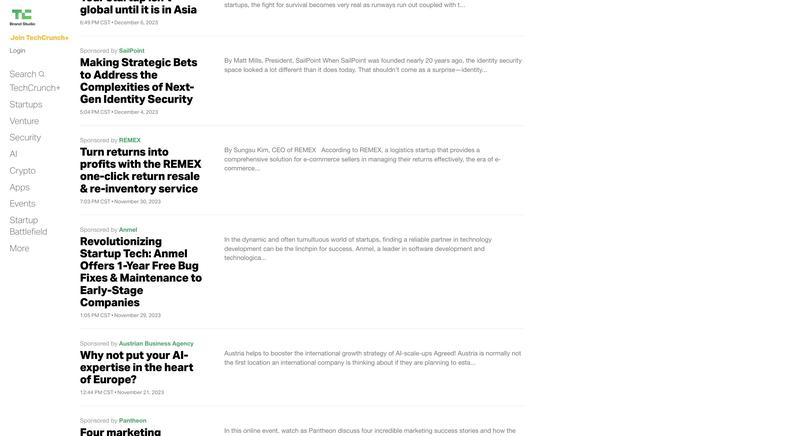 Task type: describe. For each thing, give the bounding box(es) containing it.
more
[[10, 242, 29, 254]]

by for address
[[111, 47, 118, 54]]

an
[[272, 359, 279, 366]]

...
[[510, 436, 516, 436]]

1 austria from the left
[[224, 350, 244, 357]]

surprise—identity...
[[433, 66, 488, 73]]

global
[[80, 2, 113, 16]]

helps
[[246, 350, 262, 357]]

making
[[80, 55, 119, 69]]

your inside in this online event, watch as pantheon discuss four incredible marketing success stories and how the lessons learned help any marketer boost performance and growth. improve your customer journeys ...
[[441, 436, 454, 436]]

location
[[248, 359, 270, 366]]

boost
[[324, 436, 341, 436]]

• inside sponsored by austrian business agency why not put your ai- expertise in the heart of europe? 12:44 pm cst • november 21, 2023
[[115, 389, 116, 396]]

november inside "sponsored by remex turn returns into profits with the remex one-click return resale & re-inventory service 7:03 pm cst • november 30, 2023"
[[114, 198, 139, 205]]

1-
[[117, 259, 126, 273]]

cst inside the sponsored by sailpoint making strategic bets to address the complexities of next- gen identity security 5:04 pm cst • december 4, 2023
[[100, 109, 111, 115]]

your startup isn't global until it is in asia link
[[80, 0, 197, 16]]

to inside the sponsored by sailpoint making strategic bets to address the complexities of next- gen identity security 5:04 pm cst • december 4, 2023
[[80, 67, 91, 81]]

world
[[331, 236, 347, 243]]

turn
[[80, 145, 104, 159]]

pm inside sponsored by austrian business agency why not put your ai- expertise in the heart of europe? 12:44 pm cst • november 21, 2023
[[95, 389, 102, 396]]

pantheon inside in this online event, watch as pantheon discuss four incredible marketing success stories and how the lessons learned help any marketer boost performance and growth. improve your customer journeys ...
[[309, 427, 336, 434]]

events
[[10, 198, 35, 209]]

in this online event, watch as pantheon discuss four incredible marketing success stories and how the lessons learned help any marketer boost performance and growth. improve your customer journeys ...
[[224, 427, 516, 436]]

booster
[[271, 350, 293, 357]]

commerce
[[310, 155, 340, 163]]

strategy
[[364, 350, 387, 357]]

space
[[224, 66, 242, 73]]

partner
[[431, 236, 452, 243]]

of right ceo
[[287, 146, 293, 154]]

how
[[493, 427, 505, 434]]

it inside your startup isn't global until it is in asia 6:49 pm cst • december 6, 2023
[[141, 2, 149, 16]]

years
[[435, 57, 450, 64]]

comprehensive
[[224, 155, 268, 163]]

remex inside by sungsu kim, ceo of remex   according to remex, a logistics startup that provides a comprehensive solution for e-commerce sellers in managing their returns effectively, the era of e- commerce...
[[295, 146, 316, 154]]

online
[[243, 427, 261, 434]]

bug
[[178, 259, 199, 273]]

complexities
[[80, 80, 150, 94]]

& inside "sponsored by remex turn returns into profits with the remex one-click return resale & re-inventory service 7:03 pm cst • november 30, 2023"
[[80, 181, 88, 195]]

29,
[[140, 312, 147, 319]]

0 horizontal spatial remex
[[119, 137, 141, 144]]

that
[[359, 66, 371, 73]]

often
[[281, 236, 295, 243]]

lessons
[[224, 436, 246, 436]]

remex link
[[119, 137, 141, 144]]

5 by from the top
[[111, 417, 118, 424]]

sponsored for why not put your ai- expertise in the heart of europe?
[[80, 340, 109, 347]]

in for in the dynamic and often tumultuous world of startups, finding a reliable partner in technology development can be the linchpin for success. anmel, a leader in software development and technologica...
[[224, 236, 230, 243]]

security
[[500, 57, 522, 64]]

into
[[148, 145, 169, 159]]

sungsu
[[234, 146, 256, 154]]

about
[[377, 359, 393, 366]]

1 horizontal spatial sailpoint
[[296, 57, 321, 64]]

pm inside "sponsored by remex turn returns into profits with the remex one-click return resale & re-inventory service 7:03 pm cst • november 30, 2023"
[[92, 198, 99, 205]]

battlefield
[[10, 226, 47, 237]]

by for put
[[111, 340, 118, 347]]

the down the often
[[285, 245, 294, 252]]

by for making strategic bets to address the complexities of next- gen identity security
[[224, 57, 232, 64]]

sellers
[[342, 155, 360, 163]]

growth.
[[393, 436, 415, 436]]

cst inside your startup isn't global until it is in asia 6:49 pm cst • december 6, 2023
[[100, 19, 111, 26]]

put
[[126, 348, 144, 362]]

by for offers
[[111, 226, 118, 233]]

sailpoint inside the sponsored by sailpoint making strategic bets to address the complexities of next- gen identity security 5:04 pm cst • december 4, 2023
[[119, 47, 145, 54]]

venture link
[[10, 115, 39, 127]]

your
[[80, 0, 104, 4]]

1 development from the left
[[224, 245, 262, 252]]

gen
[[80, 92, 101, 106]]

2 horizontal spatial is
[[480, 350, 484, 357]]

in right partner
[[454, 236, 459, 243]]

the inside "by matt mills, president, sailpoint when sailpoint was founded nearly 20 years ago, the identity security space looked a lot different than it does today. that shouldn't come as a surprise—identity..."
[[466, 57, 475, 64]]

of right era
[[488, 155, 494, 163]]

lot
[[270, 66, 277, 73]]

1 horizontal spatial anmel
[[153, 246, 187, 260]]

in for in this online event, watch as pantheon discuss four incredible marketing success stories and how the lessons learned help any marketer boost performance and growth. improve your customer journeys ...
[[224, 427, 230, 434]]

four
[[362, 427, 373, 434]]

startup inside by sungsu kim, ceo of remex   according to remex, a logistics startup that provides a comprehensive solution for e-commerce sellers in managing their returns effectively, the era of e- commerce...
[[416, 146, 436, 154]]

startups link
[[10, 98, 42, 110]]

inventory
[[105, 181, 156, 195]]

discuss
[[338, 427, 360, 434]]

your startup isn't global until it is in asia 6:49 pm cst • december 6, 2023
[[80, 0, 197, 26]]

returns inside by sungsu kim, ceo of remex   according to remex, a logistics startup that provides a comprehensive solution for e-commerce sellers in managing their returns effectively, the era of e- commerce...
[[413, 155, 433, 163]]

20
[[426, 57, 433, 64]]

apps link
[[10, 181, 30, 193]]

• inside your startup isn't global until it is in asia 6:49 pm cst • december 6, 2023
[[111, 19, 113, 26]]

2023 inside 'sponsored by anmel revolutionizing startup tech: anmel offers  1-year free bug fixes & maintenance to early-stage companies 1:05 pm cst • november 29, 2023'
[[149, 312, 161, 319]]

customer
[[456, 436, 483, 436]]

bets
[[173, 55, 197, 69]]

cst inside "sponsored by remex turn returns into profits with the remex one-click return resale & re-inventory service 7:03 pm cst • november 30, 2023"
[[100, 198, 111, 205]]

europe?
[[93, 372, 136, 387]]

mills,
[[249, 57, 263, 64]]

a left lot
[[265, 66, 268, 73]]

than
[[304, 66, 316, 73]]

1 vertical spatial security
[[10, 132, 41, 143]]

5 sponsored from the top
[[80, 417, 109, 424]]

startup battlefield
[[10, 214, 47, 237]]

provides
[[450, 146, 475, 154]]

crypto
[[10, 165, 36, 176]]

shouldn't
[[373, 66, 399, 73]]

techcrunch+
[[10, 82, 61, 93]]

pm inside the sponsored by sailpoint making strategic bets to address the complexities of next- gen identity security 5:04 pm cst • december 4, 2023
[[92, 109, 99, 115]]

founded
[[381, 57, 405, 64]]

scale-
[[404, 350, 422, 357]]

sponsored by pantheon
[[80, 417, 147, 424]]

resale
[[167, 169, 200, 183]]

marketing
[[404, 427, 433, 434]]

techcrunch image
[[10, 10, 35, 26]]

as inside "by matt mills, president, sailpoint when sailpoint was founded nearly 20 years ago, the identity security space looked a lot different than it does today. that shouldn't come as a surprise—identity..."
[[419, 66, 426, 73]]

by for turn returns into profits with the remex one-click return resale & re-inventory service
[[224, 146, 232, 154]]

the inside the sponsored by sailpoint making strategic bets to address the complexities of next- gen identity security 5:04 pm cst • december 4, 2023
[[140, 67, 158, 81]]

2023 inside sponsored by austrian business agency why not put your ai- expertise in the heart of europe? 12:44 pm cst • november 21, 2023
[[152, 389, 164, 396]]

ai- for of
[[396, 350, 404, 357]]

2 e- from the left
[[495, 155, 501, 163]]

december inside the sponsored by sailpoint making strategic bets to address the complexities of next- gen identity security 5:04 pm cst • december 4, 2023
[[114, 109, 139, 115]]

sponsored for making strategic bets to address the complexities of next- gen identity security
[[80, 47, 109, 54]]

sponsored for revolutionizing startup tech: anmel offers  1-year free bug fixes & maintenance to early-stage companies
[[80, 226, 109, 233]]

5:04
[[80, 109, 90, 115]]

for inside in the dynamic and often tumultuous world of startups, finding a reliable partner in technology development can be the linchpin for success. anmel, a leader in software development and technologica...
[[319, 245, 327, 252]]

finding
[[383, 236, 402, 243]]

stories
[[460, 427, 479, 434]]

sponsored by sailpoint making strategic bets to address the complexities of next- gen identity security 5:04 pm cst • december 4, 2023
[[80, 47, 197, 115]]

startup battlefield link
[[10, 214, 47, 237]]

sponsored by anmel revolutionizing startup tech: anmel offers  1-year free bug fixes & maintenance to early-stage companies 1:05 pm cst • november 29, 2023
[[80, 226, 202, 319]]

austrian business agency link
[[119, 340, 194, 347]]

making strategic bets to address the complexities of next- gen identity security link
[[80, 55, 197, 106]]

2 horizontal spatial sailpoint
[[341, 57, 366, 64]]

esta...
[[459, 359, 476, 366]]

november inside 'sponsored by anmel revolutionizing startup tech: anmel offers  1-year free bug fixes & maintenance to early-stage companies 1:05 pm cst • november 29, 2023'
[[114, 312, 139, 319]]

to inside by sungsu kim, ceo of remex   according to remex, a logistics startup that provides a comprehensive solution for e-commerce sellers in managing their returns effectively, the era of e- commerce...
[[352, 146, 358, 154]]

year
[[126, 259, 150, 273]]

service
[[159, 181, 198, 195]]

in inside by sungsu kim, ceo of remex   according to remex, a logistics startup that provides a comprehensive solution for e-commerce sellers in managing their returns effectively, the era of e- commerce...
[[362, 155, 367, 163]]

planning
[[425, 359, 449, 366]]

• inside "sponsored by remex turn returns into profits with the remex one-click return resale & re-inventory service 7:03 pm cst • november 30, 2023"
[[111, 198, 113, 205]]

era
[[477, 155, 486, 163]]

• inside 'sponsored by anmel revolutionizing startup tech: anmel offers  1-year free bug fixes & maintenance to early-stage companies 1:05 pm cst • november 29, 2023'
[[111, 312, 113, 319]]

austria helps to booster the international growth strategy of ai-scale-ups agreed! austria is normally not the first location an international company is thinking about if they are planning to esta...
[[224, 350, 521, 366]]

techcrunch link
[[10, 10, 74, 26]]

return
[[132, 169, 165, 183]]

learned
[[248, 436, 269, 436]]

remex,
[[360, 146, 383, 154]]



Task type: locate. For each thing, give the bounding box(es) containing it.
anmel up revolutionizing
[[119, 226, 137, 233]]

and down incredible
[[380, 436, 391, 436]]

watch
[[281, 427, 299, 434]]

cst down re-
[[100, 198, 111, 205]]

november inside sponsored by austrian business agency why not put your ai- expertise in the heart of europe? 12:44 pm cst • november 21, 2023
[[117, 389, 142, 396]]

sponsored by remex turn returns into profits with the remex one-click return resale & re-inventory service 7:03 pm cst • november 30, 2023
[[80, 137, 202, 205]]

reliable
[[409, 236, 430, 243]]

security link
[[10, 132, 41, 143]]

sponsored inside "sponsored by remex turn returns into profits with the remex one-click return resale & re-inventory service 7:03 pm cst • november 30, 2023"
[[80, 137, 109, 144]]

startup inside 'sponsored by anmel revolutionizing startup tech: anmel offers  1-year free bug fixes & maintenance to early-stage companies 1:05 pm cst • november 29, 2023'
[[80, 246, 121, 260]]

2 sponsored from the top
[[80, 137, 109, 144]]

heart
[[164, 360, 193, 374]]

international
[[305, 350, 341, 357], [281, 359, 316, 366]]

sponsored by austrian business agency why not put your ai- expertise in the heart of europe? 12:44 pm cst • november 21, 2023
[[80, 340, 194, 396]]

pm right 1:05
[[92, 312, 99, 319]]

by left "remex" link
[[111, 137, 118, 144]]

apps
[[10, 181, 30, 192]]

1 vertical spatial remex
[[295, 146, 316, 154]]

1 vertical spatial your
[[441, 436, 454, 436]]

companies
[[80, 295, 140, 309]]

sponsored inside the sponsored by sailpoint making strategic bets to address the complexities of next- gen identity security 5:04 pm cst • december 4, 2023
[[80, 47, 109, 54]]

marketer
[[297, 436, 322, 436]]

technology
[[460, 236, 492, 243]]

sailpoint up than
[[296, 57, 321, 64]]

is inside your startup isn't global until it is in asia 6:49 pm cst • december 6, 2023
[[151, 2, 160, 16]]

2023 inside your startup isn't global until it is in asia 6:49 pm cst • december 6, 2023
[[146, 19, 158, 26]]

1 vertical spatial as
[[301, 427, 307, 434]]

0 horizontal spatial &
[[80, 181, 88, 195]]

1 horizontal spatial returns
[[413, 155, 433, 163]]

business
[[145, 340, 171, 347]]

2023 right 6,
[[146, 19, 158, 26]]

according
[[322, 146, 351, 154]]

0 vertical spatial november
[[114, 198, 139, 205]]

it right than
[[318, 66, 322, 73]]

0 vertical spatial as
[[419, 66, 426, 73]]

1 vertical spatial december
[[114, 109, 139, 115]]

in up technologica...
[[224, 236, 230, 243]]

ai
[[10, 148, 17, 159]]

of inside in the dynamic and often tumultuous world of startups, finding a reliable partner in technology development can be the linchpin for success. anmel, a leader in software development and technologica...
[[349, 236, 354, 243]]

pm inside your startup isn't global until it is in asia 6:49 pm cst • december 6, 2023
[[92, 19, 99, 26]]

returns right their
[[413, 155, 433, 163]]

0 horizontal spatial sailpoint
[[119, 47, 145, 54]]

3 sponsored from the top
[[80, 226, 109, 233]]

0 vertical spatial security
[[148, 92, 193, 106]]

austrian
[[119, 340, 143, 347]]

company
[[318, 359, 344, 366]]

0 horizontal spatial development
[[224, 245, 262, 252]]

is down the growth
[[346, 359, 351, 366]]

2023 right 29,
[[149, 312, 161, 319]]

returns inside "sponsored by remex turn returns into profits with the remex one-click return resale & re-inventory service 7:03 pm cst • november 30, 2023"
[[106, 145, 146, 159]]

2023 right 4,
[[146, 109, 158, 115]]

3 by from the top
[[111, 226, 118, 233]]

2 development from the left
[[435, 245, 472, 252]]

1 vertical spatial startup
[[80, 246, 121, 260]]

search image
[[38, 71, 45, 77]]

startup inside your startup isn't global until it is in asia 6:49 pm cst • december 6, 2023
[[106, 0, 146, 4]]

click
[[104, 169, 129, 183]]

0 horizontal spatial your
[[146, 348, 170, 362]]

returns down "remex" link
[[106, 145, 146, 159]]

in left asia
[[162, 2, 171, 16]]

1 horizontal spatial is
[[346, 359, 351, 366]]

isn't
[[148, 0, 171, 4]]

a
[[265, 66, 268, 73], [427, 66, 431, 73], [385, 146, 389, 154], [477, 146, 480, 154], [404, 236, 407, 243], [378, 245, 381, 252]]

join
[[10, 33, 25, 42]]

as up marketer
[[301, 427, 307, 434]]

2023 inside "sponsored by remex turn returns into profits with the remex one-click return resale & re-inventory service 7:03 pm cst • november 30, 2023"
[[149, 198, 161, 205]]

not inside sponsored by austrian business agency why not put your ai- expertise in the heart of europe? 12:44 pm cst • november 21, 2023
[[106, 348, 124, 362]]

startup
[[106, 0, 146, 4], [416, 146, 436, 154]]

your down the success
[[441, 436, 454, 436]]

0 horizontal spatial is
[[151, 2, 160, 16]]

sponsored for turn returns into profits with the remex one-click return resale & re-inventory service
[[80, 137, 109, 144]]

it
[[141, 2, 149, 16], [318, 66, 322, 73]]

development
[[224, 245, 262, 252], [435, 245, 472, 252]]

matt
[[234, 57, 247, 64]]

can
[[263, 245, 274, 252]]

of left next-
[[152, 80, 163, 94]]

revolutionizing
[[80, 234, 162, 248]]

pm right 5:04
[[92, 109, 99, 115]]

anmel up maintenance
[[153, 246, 187, 260]]

the right 'booster'
[[295, 350, 304, 357]]

startup left that
[[416, 146, 436, 154]]

0 horizontal spatial e-
[[304, 155, 310, 163]]

• down inventory
[[111, 198, 113, 205]]

1 horizontal spatial development
[[435, 245, 472, 252]]

0 vertical spatial international
[[305, 350, 341, 357]]

login
[[10, 46, 25, 54]]

0 horizontal spatial not
[[106, 348, 124, 362]]

& inside 'sponsored by anmel revolutionizing startup tech: anmel offers  1-year free bug fixes & maintenance to early-stage companies 1:05 pm cst • november 29, 2023'
[[110, 271, 118, 285]]

1 vertical spatial pantheon
[[309, 427, 336, 434]]

1 horizontal spatial &
[[110, 271, 118, 285]]

and up can
[[268, 236, 279, 243]]

0 vertical spatial anmel
[[119, 226, 137, 233]]

of inside sponsored by austrian business agency why not put your ai- expertise in the heart of europe? 12:44 pm cst • november 21, 2023
[[80, 372, 91, 387]]

not inside austria helps to booster the international growth strategy of ai-scale-ups agreed! austria is normally not the first location an international company is thinking about if they are planning to esta...
[[512, 350, 521, 357]]

cst
[[100, 19, 111, 26], [100, 109, 111, 115], [100, 198, 111, 205], [100, 312, 111, 319], [103, 389, 114, 396]]

pm inside 'sponsored by anmel revolutionizing startup tech: anmel offers  1-year free bug fixes & maintenance to early-stage companies 1:05 pm cst • november 29, 2023'
[[92, 312, 99, 319]]

the left the first
[[224, 359, 234, 366]]

e- right era
[[495, 155, 501, 163]]

startup inside the startup battlefield
[[10, 214, 38, 226]]

1 horizontal spatial your
[[441, 436, 454, 436]]

their
[[398, 155, 411, 163]]

+
[[65, 34, 69, 42]]

sponsored up revolutionizing
[[80, 226, 109, 233]]

cst down europe?
[[103, 389, 114, 396]]

1 december from the top
[[114, 19, 139, 26]]

1 horizontal spatial remex
[[163, 157, 202, 171]]

today.
[[339, 66, 357, 73]]

not right normally
[[512, 350, 521, 357]]

0 horizontal spatial security
[[10, 132, 41, 143]]

0 vertical spatial december
[[114, 19, 139, 26]]

1 horizontal spatial as
[[419, 66, 426, 73]]

by left sungsu
[[224, 146, 232, 154]]

0 vertical spatial by
[[224, 57, 232, 64]]

0 vertical spatial is
[[151, 2, 160, 16]]

this
[[231, 427, 242, 434]]

for inside by sungsu kim, ceo of remex   according to remex, a logistics startup that provides a comprehensive solution for e-commerce sellers in managing their returns effectively, the era of e- commerce...
[[294, 155, 302, 163]]

help
[[271, 436, 283, 436]]

• down europe?
[[115, 389, 116, 396]]

to inside 'sponsored by anmel revolutionizing startup tech: anmel offers  1-year free bug fixes & maintenance to early-stage companies 1:05 pm cst • november 29, 2023'
[[191, 271, 202, 285]]

austria up the first
[[224, 350, 244, 357]]

2023 right 30,
[[149, 198, 161, 205]]

2 december from the top
[[114, 109, 139, 115]]

in down 'remex,'
[[362, 155, 367, 163]]

the left era
[[466, 155, 475, 163]]

startup up fixes
[[80, 246, 121, 260]]

and up journeys
[[481, 427, 491, 434]]

4 sponsored from the top
[[80, 340, 109, 347]]

success
[[434, 427, 458, 434]]

by up space
[[224, 57, 232, 64]]

december down identity
[[114, 109, 139, 115]]

& up 7:03
[[80, 181, 88, 195]]

0 vertical spatial startup
[[106, 0, 146, 4]]

the right ago,
[[466, 57, 475, 64]]

in inside your startup isn't global until it is in asia 6:49 pm cst • december 6, 2023
[[162, 2, 171, 16]]

4,
[[140, 109, 145, 115]]

1 vertical spatial by
[[224, 146, 232, 154]]

21,
[[143, 389, 151, 396]]

tumultuous
[[297, 236, 329, 243]]

cst down companies
[[100, 312, 111, 319]]

by up revolutionizing
[[111, 226, 118, 233]]

the left dynamic
[[231, 236, 240, 243]]

remex up commerce
[[295, 146, 316, 154]]

• down identity
[[111, 109, 113, 115]]

cst inside sponsored by austrian business agency why not put your ai- expertise in the heart of europe? 12:44 pm cst • november 21, 2023
[[103, 389, 114, 396]]

by left sailpoint link
[[111, 47, 118, 54]]

security inside the sponsored by sailpoint making strategic bets to address the complexities of next- gen identity security 5:04 pm cst • december 4, 2023
[[148, 92, 193, 106]]

1 vertical spatial startup
[[416, 146, 436, 154]]

your inside sponsored by austrian business agency why not put your ai- expertise in the heart of europe? 12:44 pm cst • november 21, 2023
[[146, 348, 170, 362]]

december inside your startup isn't global until it is in asia 6:49 pm cst • december 6, 2023
[[114, 19, 139, 26]]

crypto link
[[10, 165, 36, 176]]

returns
[[106, 145, 146, 159], [413, 155, 433, 163]]

0 horizontal spatial startup
[[10, 214, 38, 226]]

sponsored up why
[[80, 340, 109, 347]]

in
[[224, 236, 230, 243], [224, 427, 230, 434]]

when
[[323, 57, 339, 64]]

1 horizontal spatial security
[[148, 92, 193, 106]]

by matt mills, president, sailpoint when sailpoint was founded nearly 20 years ago, the identity security space looked a lot different than it does today. that shouldn't come as a surprise—identity...
[[224, 57, 522, 73]]

be
[[276, 245, 283, 252]]

performance
[[342, 436, 379, 436]]

a down the 20
[[427, 66, 431, 73]]

of up 12:44
[[80, 372, 91, 387]]

a left the leader
[[378, 245, 381, 252]]

1 vertical spatial is
[[480, 350, 484, 357]]

1 by from the top
[[111, 47, 118, 54]]

pantheon down 21,
[[119, 417, 147, 424]]

is left normally
[[480, 350, 484, 357]]

and down technology at the right
[[474, 245, 485, 252]]

1 horizontal spatial not
[[512, 350, 521, 357]]

1 horizontal spatial it
[[318, 66, 322, 73]]

austria up esta...
[[458, 350, 478, 357]]

of
[[152, 80, 163, 94], [287, 146, 293, 154], [488, 155, 494, 163], [349, 236, 354, 243], [389, 350, 394, 357], [80, 372, 91, 387]]

0 vertical spatial your
[[146, 348, 170, 362]]

strategic
[[121, 55, 171, 69]]

international down 'booster'
[[281, 359, 316, 366]]

0 horizontal spatial ai-
[[172, 348, 188, 362]]

identity
[[103, 92, 145, 106]]

revolutionizing startup tech: anmel offers  1-year free bug fixes & maintenance to early-stage companies link
[[80, 234, 202, 309]]

sponsored
[[80, 47, 109, 54], [80, 137, 109, 144], [80, 226, 109, 233], [80, 340, 109, 347], [80, 417, 109, 424]]

the inside in this online event, watch as pantheon discuss four incredible marketing success stories and how the lessons learned help any marketer boost performance and growth. improve your customer journeys ...
[[507, 427, 516, 434]]

by inside the sponsored by sailpoint making strategic bets to address the complexities of next- gen identity security 5:04 pm cst • december 4, 2023
[[111, 47, 118, 54]]

development down partner
[[435, 245, 472, 252]]

international up company
[[305, 350, 341, 357]]

• inside the sponsored by sailpoint making strategic bets to address the complexities of next- gen identity security 5:04 pm cst • december 4, 2023
[[111, 109, 113, 115]]

in inside sponsored by austrian business agency why not put your ai- expertise in the heart of europe? 12:44 pm cst • november 21, 2023
[[133, 360, 142, 374]]

login link
[[10, 45, 25, 56]]

1 horizontal spatial ai-
[[396, 350, 404, 357]]

• down global
[[111, 19, 113, 26]]

1 sponsored from the top
[[80, 47, 109, 54]]

ai- for your
[[172, 348, 188, 362]]

sponsored inside 'sponsored by anmel revolutionizing startup tech: anmel offers  1-year free bug fixes & maintenance to early-stage companies 1:05 pm cst • november 29, 2023'
[[80, 226, 109, 233]]

is right the until
[[151, 2, 160, 16]]

0 vertical spatial &
[[80, 181, 88, 195]]

pm right 7:03
[[92, 198, 99, 205]]

0 vertical spatial for
[[294, 155, 302, 163]]

the up ...
[[507, 427, 516, 434]]

cst down global
[[100, 19, 111, 26]]

1 horizontal spatial e-
[[495, 155, 501, 163]]

by inside "by matt mills, president, sailpoint when sailpoint was founded nearly 20 years ago, the identity security space looked a lot different than it does today. that shouldn't come as a surprise—identity..."
[[224, 57, 232, 64]]

ups
[[422, 350, 432, 357]]

by for with
[[111, 137, 118, 144]]

0 vertical spatial startup
[[10, 214, 38, 226]]

1 horizontal spatial pantheon
[[309, 427, 336, 434]]

sponsored up making
[[80, 47, 109, 54]]

2023 inside the sponsored by sailpoint making strategic bets to address the complexities of next- gen identity security 5:04 pm cst • december 4, 2023
[[146, 109, 158, 115]]

ai- down agency
[[172, 348, 188, 362]]

expertise
[[80, 360, 131, 374]]

sailpoint up today.
[[341, 57, 366, 64]]

2 austria from the left
[[458, 350, 478, 357]]

0 vertical spatial remex
[[119, 137, 141, 144]]

1 horizontal spatial startup
[[80, 246, 121, 260]]

1 vertical spatial november
[[114, 312, 139, 319]]

0 vertical spatial it
[[141, 2, 149, 16]]

offers
[[80, 259, 114, 273]]

sailpoint up strategic
[[119, 47, 145, 54]]

tech:
[[123, 246, 151, 260]]

identity
[[477, 57, 498, 64]]

the right the with
[[143, 157, 161, 171]]

pm right 6:49
[[92, 19, 99, 26]]

november left 29,
[[114, 312, 139, 319]]

0 horizontal spatial returns
[[106, 145, 146, 159]]

as
[[419, 66, 426, 73], [301, 427, 307, 434]]

journeys
[[484, 436, 509, 436]]

the right 'put'
[[145, 360, 162, 374]]

1 vertical spatial for
[[319, 245, 327, 252]]

a up managing
[[385, 146, 389, 154]]

in left this
[[224, 427, 230, 434]]

& right fixes
[[110, 271, 118, 285]]

1 vertical spatial in
[[224, 427, 230, 434]]

in down austrian
[[133, 360, 142, 374]]

thinking
[[353, 359, 375, 366]]

1:05
[[80, 312, 90, 319]]

remex up service
[[163, 157, 202, 171]]

1 horizontal spatial austria
[[458, 350, 478, 357]]

the inside "sponsored by remex turn returns into profits with the remex one-click return resale & re-inventory service 7:03 pm cst • november 30, 2023"
[[143, 157, 161, 171]]

by inside sponsored by austrian business agency why not put your ai- expertise in the heart of europe? 12:44 pm cst • november 21, 2023
[[111, 340, 118, 347]]

0 horizontal spatial austria
[[224, 350, 244, 357]]

as down nearly
[[419, 66, 426, 73]]

success.
[[329, 245, 354, 252]]

ai- inside austria helps to booster the international growth strategy of ai-scale-ups agreed! austria is normally not the first location an international company is thinking about if they are planning to esta...
[[396, 350, 404, 357]]

profits
[[80, 157, 116, 171]]

if
[[395, 359, 398, 366]]

a up era
[[477, 146, 480, 154]]

by inside 'sponsored by anmel revolutionizing startup tech: anmel offers  1-year free bug fixes & maintenance to early-stage companies 1:05 pm cst • november 29, 2023'
[[111, 226, 118, 233]]

startup up 6,
[[106, 0, 146, 4]]

2 vertical spatial remex
[[163, 157, 202, 171]]

1 horizontal spatial for
[[319, 245, 327, 252]]

2 vertical spatial november
[[117, 389, 142, 396]]

0 horizontal spatial pantheon
[[119, 417, 147, 424]]

a right finding
[[404, 236, 407, 243]]

why
[[80, 348, 104, 362]]

remex up the with
[[119, 137, 141, 144]]

of inside the sponsored by sailpoint making strategic bets to address the complexities of next- gen identity security 5:04 pm cst • december 4, 2023
[[152, 80, 163, 94]]

0 horizontal spatial anmel
[[119, 226, 137, 233]]

2 by from the top
[[111, 137, 118, 144]]

in right the leader
[[402, 245, 407, 252]]

of up about
[[389, 350, 394, 357]]

0 horizontal spatial as
[[301, 427, 307, 434]]

for right solution
[[294, 155, 302, 163]]

development up technologica...
[[224, 245, 262, 252]]

2 vertical spatial is
[[346, 359, 351, 366]]

1 vertical spatial it
[[318, 66, 322, 73]]

as inside in this online event, watch as pantheon discuss four incredible marketing success stories and how the lessons learned help any marketer boost performance and growth. improve your customer journeys ...
[[301, 427, 307, 434]]

6:49
[[80, 19, 90, 26]]

1 horizontal spatial startup
[[416, 146, 436, 154]]

ai- inside sponsored by austrian business agency why not put your ai- expertise in the heart of europe? 12:44 pm cst • november 21, 2023
[[172, 348, 188, 362]]

technologica...
[[224, 254, 267, 261]]

e- right solution
[[304, 155, 310, 163]]

are
[[414, 359, 423, 366]]

why not put your ai- expertise in the heart of europe? link
[[80, 348, 193, 387]]

4 by from the top
[[111, 340, 118, 347]]

by inside by sungsu kim, ceo of remex   according to remex, a logistics startup that provides a comprehensive solution for e-commerce sellers in managing their returns effectively, the era of e- commerce...
[[224, 146, 232, 154]]

november
[[114, 198, 139, 205], [114, 312, 139, 319], [117, 389, 142, 396]]

it inside "by matt mills, president, sailpoint when sailpoint was founded nearly 20 years ago, the identity security space looked a lot different than it does today. that shouldn't come as a surprise—identity..."
[[318, 66, 322, 73]]

by inside "sponsored by remex turn returns into profits with the remex one-click return resale & re-inventory service 7:03 pm cst • november 30, 2023"
[[111, 137, 118, 144]]

the inside sponsored by austrian business agency why not put your ai- expertise in the heart of europe? 12:44 pm cst • november 21, 2023
[[145, 360, 162, 374]]

1 vertical spatial international
[[281, 359, 316, 366]]

does
[[323, 66, 338, 73]]

sponsored down 12:44
[[80, 417, 109, 424]]

0 horizontal spatial for
[[294, 155, 302, 163]]

first
[[235, 359, 246, 366]]

1 e- from the left
[[304, 155, 310, 163]]

2 by from the top
[[224, 146, 232, 154]]

2 horizontal spatial remex
[[295, 146, 316, 154]]

cst inside 'sponsored by anmel revolutionizing startup tech: anmel offers  1-year free bug fixes & maintenance to early-stage companies 1:05 pm cst • november 29, 2023'
[[100, 312, 111, 319]]

for down tumultuous at the left
[[319, 245, 327, 252]]

ai-
[[172, 348, 188, 362], [396, 350, 404, 357]]

pm right 12:44
[[95, 389, 102, 396]]

0 vertical spatial pantheon
[[119, 417, 147, 424]]

2 in from the top
[[224, 427, 230, 434]]

sponsored inside sponsored by austrian business agency why not put your ai- expertise in the heart of europe? 12:44 pm cst • november 21, 2023
[[80, 340, 109, 347]]

december down the until
[[114, 19, 139, 26]]

dynamic
[[242, 236, 267, 243]]

of inside austria helps to booster the international growth strategy of ai-scale-ups agreed! austria is normally not the first location an international company is thinking about if they are planning to esta...
[[389, 350, 394, 357]]

1 by from the top
[[224, 57, 232, 64]]

sailpoint
[[119, 47, 145, 54], [296, 57, 321, 64], [341, 57, 366, 64]]

cst down "gen"
[[100, 109, 111, 115]]

in inside in the dynamic and often tumultuous world of startups, finding a reliable partner in technology development can be the linchpin for success. anmel, a leader in software development and technologica...
[[224, 236, 230, 243]]

0 horizontal spatial it
[[141, 2, 149, 16]]

solution
[[270, 155, 292, 163]]

it up 6,
[[141, 2, 149, 16]]

the inside by sungsu kim, ceo of remex   according to remex, a logistics startup that provides a comprehensive solution for e-commerce sellers in managing their returns effectively, the era of e- commerce...
[[466, 155, 475, 163]]

0 horizontal spatial startup
[[106, 0, 146, 4]]

in inside in this online event, watch as pantheon discuss four incredible marketing success stories and how the lessons learned help any marketer boost performance and growth. improve your customer journeys ...
[[224, 427, 230, 434]]

1 vertical spatial &
[[110, 271, 118, 285]]

1 in from the top
[[224, 236, 230, 243]]

search
[[10, 68, 36, 79]]

pantheon up boost
[[309, 427, 336, 434]]

1 vertical spatial anmel
[[153, 246, 187, 260]]

not down austrian
[[106, 348, 124, 362]]

ai- up if
[[396, 350, 404, 357]]

0 vertical spatial in
[[224, 236, 230, 243]]

your down austrian business agency "link"
[[146, 348, 170, 362]]



Task type: vqa. For each thing, say whether or not it's contained in the screenshot.


